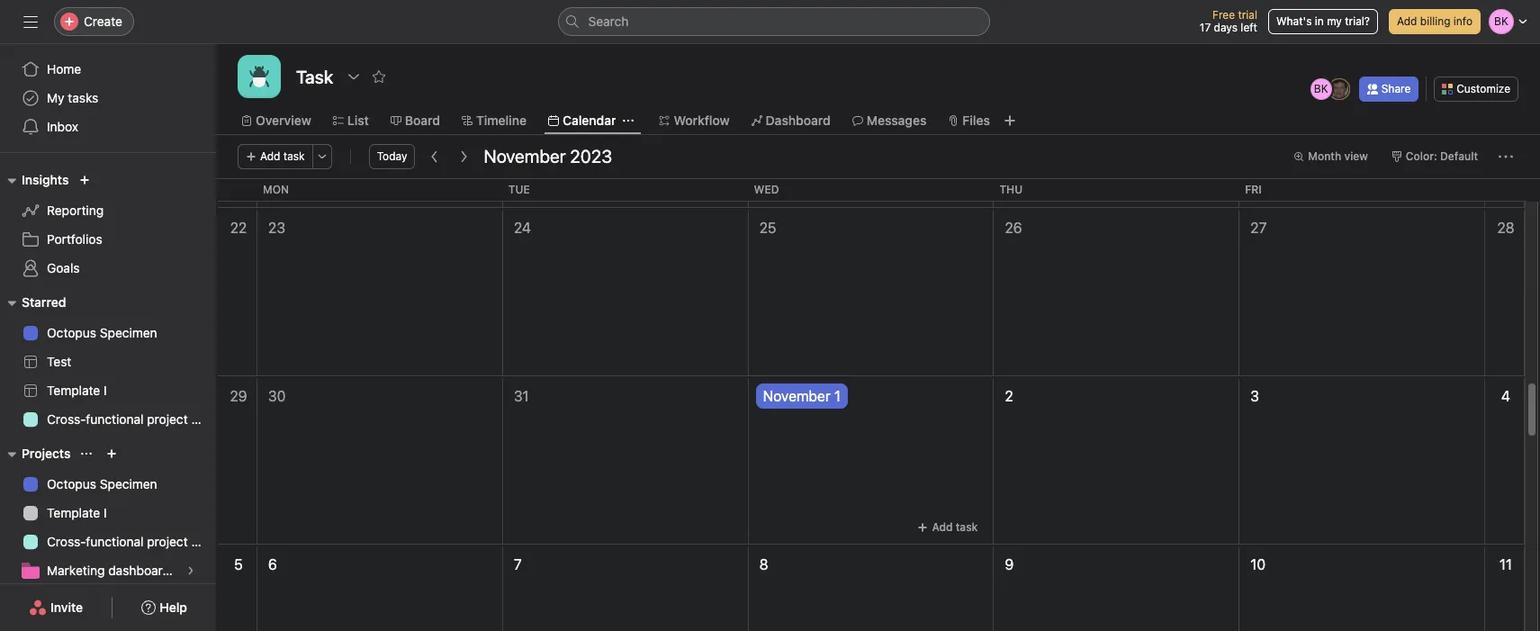 Task type: describe. For each thing, give the bounding box(es) containing it.
list
[[347, 113, 369, 128]]

today
[[377, 149, 407, 163]]

files
[[963, 113, 990, 128]]

1 template i link from the top
[[11, 376, 205, 405]]

next month image
[[457, 149, 471, 164]]

portfolios link
[[11, 225, 205, 254]]

1 vertical spatial add task
[[932, 520, 978, 534]]

projects
[[22, 446, 71, 461]]

4
[[1502, 388, 1511, 404]]

messages link
[[853, 111, 927, 131]]

project for 2nd cross-functional project plan link from the top of the page
[[147, 534, 188, 549]]

timeline link
[[462, 111, 527, 131]]

1 vertical spatial add task button
[[910, 515, 986, 540]]

fri
[[1246, 183, 1262, 196]]

30
[[268, 388, 286, 404]]

customize
[[1457, 82, 1511, 95]]

add billing info
[[1397, 14, 1473, 28]]

0 vertical spatial add task button
[[238, 144, 313, 169]]

wed
[[754, 183, 779, 196]]

month view button
[[1286, 144, 1377, 169]]

reporting
[[47, 203, 104, 218]]

31
[[514, 388, 529, 404]]

previous month image
[[428, 149, 443, 164]]

25
[[760, 220, 777, 236]]

home link
[[11, 55, 205, 84]]

dashboard
[[766, 113, 831, 128]]

days
[[1214, 21, 1238, 34]]

free
[[1213, 8, 1235, 22]]

month
[[1309, 149, 1342, 163]]

marketing
[[47, 563, 105, 578]]

starred
[[22, 294, 66, 310]]

2 template i link from the top
[[11, 499, 205, 528]]

5
[[234, 556, 243, 573]]

free trial 17 days left
[[1200, 8, 1258, 34]]

specimen for template i
[[100, 476, 157, 492]]

mon
[[263, 183, 289, 196]]

create
[[84, 14, 122, 29]]

workflow link
[[660, 111, 730, 131]]

projects button
[[0, 443, 71, 465]]

9
[[1005, 556, 1014, 573]]

plan for first cross-functional project plan link from the top of the page
[[191, 412, 216, 427]]

1
[[835, 388, 841, 404]]

add for the topmost add task button
[[260, 149, 280, 163]]

workflow
[[674, 113, 730, 128]]

marketing dashboards
[[47, 563, 177, 578]]

today button
[[369, 144, 416, 169]]

2 horizontal spatial add
[[1397, 14, 1418, 28]]

timeline
[[476, 113, 527, 128]]

template i inside projects element
[[47, 505, 107, 520]]

29
[[230, 388, 247, 404]]

cross-functional project plan inside projects element
[[47, 534, 216, 549]]

month view
[[1309, 149, 1369, 163]]

november 2023
[[484, 146, 612, 167]]

2
[[1005, 388, 1014, 404]]

messages
[[867, 113, 927, 128]]

bug image
[[249, 66, 270, 87]]

search list box
[[558, 7, 990, 36]]

help button
[[130, 592, 199, 624]]

board
[[405, 113, 440, 128]]

list link
[[333, 111, 369, 131]]

test
[[47, 354, 71, 369]]

specimen for test
[[100, 325, 157, 340]]

dashboard link
[[752, 111, 831, 131]]

starred element
[[0, 286, 216, 438]]

calendar
[[563, 113, 616, 128]]

tab actions image
[[624, 115, 634, 126]]

6
[[268, 556, 277, 573]]

november 1
[[763, 388, 841, 404]]

functional for first cross-functional project plan link from the top of the page
[[86, 412, 144, 427]]

reporting link
[[11, 196, 205, 225]]

2023
[[570, 146, 612, 167]]

color: default button
[[1384, 144, 1487, 169]]

what's in my trial? button
[[1269, 9, 1379, 34]]

overview
[[256, 113, 311, 128]]

cross- for 2nd cross-functional project plan link from the top of the page
[[47, 534, 86, 549]]

share button
[[1359, 77, 1419, 102]]

plan for 2nd cross-functional project plan link from the top of the page
[[191, 534, 216, 549]]

customize button
[[1435, 77, 1519, 102]]

november for november 1
[[763, 388, 831, 404]]

add tab image
[[1003, 113, 1017, 128]]

board link
[[391, 111, 440, 131]]

calendar link
[[548, 111, 616, 131]]

inbox link
[[11, 113, 205, 141]]

my
[[47, 90, 64, 105]]

project for first cross-functional project plan link from the top of the page
[[147, 412, 188, 427]]

help
[[160, 600, 187, 615]]

new project or portfolio image
[[107, 448, 117, 459]]



Task type: vqa. For each thing, say whether or not it's contained in the screenshot.
radio
no



Task type: locate. For each thing, give the bounding box(es) containing it.
octopus down 'show options, current sort, top' 'icon'
[[47, 476, 96, 492]]

billing
[[1421, 14, 1451, 28]]

2 cross-functional project plan from the top
[[47, 534, 216, 549]]

template i down test on the bottom left of page
[[47, 383, 107, 398]]

cross-
[[47, 412, 86, 427], [47, 534, 86, 549]]

octopus up test on the bottom left of page
[[47, 325, 96, 340]]

17
[[1200, 21, 1211, 34]]

task for bottom add task button
[[956, 520, 978, 534]]

1 vertical spatial template i
[[47, 505, 107, 520]]

template for second 'template i' link from the top of the page
[[47, 505, 100, 520]]

2 cross- from the top
[[47, 534, 86, 549]]

color:
[[1406, 149, 1438, 163]]

None text field
[[292, 60, 338, 93]]

my
[[1327, 14, 1342, 28]]

0 horizontal spatial add task
[[260, 149, 305, 163]]

1 functional from the top
[[86, 412, 144, 427]]

octopus specimen up the test link
[[47, 325, 157, 340]]

octopus for projects
[[47, 476, 96, 492]]

template inside projects element
[[47, 505, 100, 520]]

1 template i from the top
[[47, 383, 107, 398]]

0 vertical spatial cross-functional project plan link
[[11, 405, 216, 434]]

in
[[1315, 14, 1324, 28]]

i
[[104, 383, 107, 398], [104, 505, 107, 520]]

tue
[[509, 183, 530, 196]]

invite button
[[17, 592, 95, 624]]

cross- up projects
[[47, 412, 86, 427]]

1 template from the top
[[47, 383, 100, 398]]

global element
[[0, 44, 216, 152]]

2 project from the top
[[147, 534, 188, 549]]

octopus specimen for template i
[[47, 476, 157, 492]]

create button
[[54, 7, 134, 36]]

add
[[1397, 14, 1418, 28], [260, 149, 280, 163], [932, 520, 953, 534]]

0 vertical spatial cross-functional project plan
[[47, 412, 216, 427]]

1 vertical spatial cross-functional project plan
[[47, 534, 216, 549]]

1 specimen from the top
[[100, 325, 157, 340]]

november for november 2023
[[484, 146, 566, 167]]

template
[[47, 383, 100, 398], [47, 505, 100, 520]]

0 horizontal spatial add task button
[[238, 144, 313, 169]]

0 vertical spatial i
[[104, 383, 107, 398]]

specimen inside projects element
[[100, 476, 157, 492]]

3
[[1251, 388, 1260, 404]]

1 vertical spatial template
[[47, 505, 100, 520]]

template i up "marketing"
[[47, 505, 107, 520]]

specimen inside starred element
[[100, 325, 157, 340]]

1 octopus from the top
[[47, 325, 96, 340]]

1 vertical spatial octopus specimen link
[[11, 470, 205, 499]]

project inside projects element
[[147, 534, 188, 549]]

0 vertical spatial plan
[[191, 412, 216, 427]]

0 vertical spatial octopus
[[47, 325, 96, 340]]

2 octopus from the top
[[47, 476, 96, 492]]

0 vertical spatial november
[[484, 146, 566, 167]]

project
[[147, 412, 188, 427], [147, 534, 188, 549]]

november
[[484, 146, 566, 167], [763, 388, 831, 404]]

tasks
[[68, 90, 98, 105]]

specimen down new project or portfolio image
[[100, 476, 157, 492]]

goals link
[[11, 254, 205, 283]]

1 vertical spatial cross-functional project plan link
[[11, 528, 216, 556]]

1 vertical spatial functional
[[86, 534, 144, 549]]

home
[[47, 61, 81, 77]]

cross-functional project plan link up new project or portfolio image
[[11, 405, 216, 434]]

marketing dashboards link
[[11, 556, 205, 585]]

1 cross-functional project plan link from the top
[[11, 405, 216, 434]]

what's in my trial?
[[1277, 14, 1370, 28]]

functional
[[86, 412, 144, 427], [86, 534, 144, 549]]

octopus for starred
[[47, 325, 96, 340]]

cross- inside projects element
[[47, 534, 86, 549]]

default
[[1441, 149, 1479, 163]]

plan inside starred element
[[191, 412, 216, 427]]

template up "marketing"
[[47, 505, 100, 520]]

octopus specimen
[[47, 325, 157, 340], [47, 476, 157, 492]]

template i link
[[11, 376, 205, 405], [11, 499, 205, 528]]

28
[[1498, 220, 1515, 236]]

cross-functional project plan up new project or portfolio image
[[47, 412, 216, 427]]

1 vertical spatial task
[[956, 520, 978, 534]]

project up see details, marketing dashboards 'image'
[[147, 534, 188, 549]]

add task
[[260, 149, 305, 163], [932, 520, 978, 534]]

bk
[[1314, 82, 1329, 95]]

0 horizontal spatial add
[[260, 149, 280, 163]]

portfolios
[[47, 231, 102, 247]]

octopus specimen inside starred element
[[47, 325, 157, 340]]

my tasks link
[[11, 84, 205, 113]]

octopus specimen for test
[[47, 325, 157, 340]]

octopus
[[47, 325, 96, 340], [47, 476, 96, 492]]

0 horizontal spatial more actions image
[[317, 151, 327, 162]]

1 plan from the top
[[191, 412, 216, 427]]

1 cross-functional project plan from the top
[[47, 412, 216, 427]]

10
[[1251, 556, 1266, 573]]

2 i from the top
[[104, 505, 107, 520]]

0 vertical spatial octopus specimen
[[47, 325, 157, 340]]

8
[[760, 556, 769, 573]]

info
[[1454, 14, 1473, 28]]

cross-functional project plan inside starred element
[[47, 412, 216, 427]]

add billing info button
[[1389, 9, 1481, 34]]

functional inside projects element
[[86, 534, 144, 549]]

search button
[[558, 7, 990, 36]]

1 vertical spatial octopus
[[47, 476, 96, 492]]

new image
[[80, 175, 90, 185]]

octopus inside projects element
[[47, 476, 96, 492]]

thu
[[1000, 183, 1023, 196]]

overview link
[[241, 111, 311, 131]]

2 functional from the top
[[86, 534, 144, 549]]

octopus specimen link for test
[[11, 319, 205, 348]]

1 horizontal spatial add task
[[932, 520, 978, 534]]

cross- inside starred element
[[47, 412, 86, 427]]

task for the topmost add task button
[[284, 149, 305, 163]]

starred button
[[0, 292, 66, 313]]

2 cross-functional project plan link from the top
[[11, 528, 216, 556]]

0 vertical spatial template i
[[47, 383, 107, 398]]

see details, marketing dashboards image
[[185, 565, 196, 576]]

inbox
[[47, 119, 78, 134]]

0 horizontal spatial november
[[484, 146, 566, 167]]

project inside starred element
[[147, 412, 188, 427]]

1 vertical spatial octopus specimen
[[47, 476, 157, 492]]

0 horizontal spatial task
[[284, 149, 305, 163]]

add to starred image
[[372, 69, 387, 84]]

1 vertical spatial template i link
[[11, 499, 205, 528]]

7
[[514, 556, 522, 573]]

cross- up "marketing"
[[47, 534, 86, 549]]

cross-functional project plan link
[[11, 405, 216, 434], [11, 528, 216, 556]]

octopus specimen link up test on the bottom left of page
[[11, 319, 205, 348]]

1 octopus specimen from the top
[[47, 325, 157, 340]]

0 vertical spatial template i link
[[11, 376, 205, 405]]

project down the test link
[[147, 412, 188, 427]]

show options, current sort, top image
[[81, 448, 92, 459]]

cross-functional project plan link up the marketing dashboards
[[11, 528, 216, 556]]

23
[[268, 220, 286, 236]]

0 vertical spatial specimen
[[100, 325, 157, 340]]

specimen up the test link
[[100, 325, 157, 340]]

hide sidebar image
[[23, 14, 38, 29]]

share
[[1382, 82, 1411, 95]]

1 octopus specimen link from the top
[[11, 319, 205, 348]]

projects element
[[0, 438, 216, 618]]

template i link down test on the bottom left of page
[[11, 376, 205, 405]]

2 plan from the top
[[191, 534, 216, 549]]

cross- for first cross-functional project plan link from the top of the page
[[47, 412, 86, 427]]

octopus specimen inside projects element
[[47, 476, 157, 492]]

functional up new project or portfolio image
[[86, 412, 144, 427]]

dashboards
[[108, 563, 177, 578]]

1 vertical spatial i
[[104, 505, 107, 520]]

functional for 2nd cross-functional project plan link from the top of the page
[[86, 534, 144, 549]]

add for bottom add task button
[[932, 520, 953, 534]]

template i link up the marketing dashboards
[[11, 499, 205, 528]]

test link
[[11, 348, 205, 376]]

ja
[[1334, 82, 1345, 95]]

november up tue
[[484, 146, 566, 167]]

2 octopus specimen from the top
[[47, 476, 157, 492]]

2 specimen from the top
[[100, 476, 157, 492]]

insights element
[[0, 164, 216, 286]]

0 vertical spatial task
[[284, 149, 305, 163]]

1 cross- from the top
[[47, 412, 86, 427]]

cross-functional project plan up dashboards
[[47, 534, 216, 549]]

11
[[1500, 556, 1513, 573]]

1 vertical spatial november
[[763, 388, 831, 404]]

specimen
[[100, 325, 157, 340], [100, 476, 157, 492]]

insights button
[[0, 169, 69, 191]]

24
[[514, 220, 531, 236]]

goals
[[47, 260, 80, 276]]

2 template from the top
[[47, 505, 100, 520]]

octopus inside starred element
[[47, 325, 96, 340]]

0 vertical spatial cross-
[[47, 412, 86, 427]]

trial
[[1238, 8, 1258, 22]]

i inside projects element
[[104, 505, 107, 520]]

1 vertical spatial specimen
[[100, 476, 157, 492]]

octopus specimen down new project or portfolio image
[[47, 476, 157, 492]]

22
[[230, 220, 247, 236]]

cross-functional project plan
[[47, 412, 216, 427], [47, 534, 216, 549]]

left
[[1241, 21, 1258, 34]]

1 horizontal spatial add
[[932, 520, 953, 534]]

octopus specimen link down new project or portfolio image
[[11, 470, 205, 499]]

2 octopus specimen link from the top
[[11, 470, 205, 499]]

26
[[1005, 220, 1023, 236]]

functional up the marketing dashboards
[[86, 534, 144, 549]]

1 vertical spatial project
[[147, 534, 188, 549]]

template down test on the bottom left of page
[[47, 383, 100, 398]]

1 vertical spatial plan
[[191, 534, 216, 549]]

i down the test link
[[104, 383, 107, 398]]

2 vertical spatial add
[[932, 520, 953, 534]]

0 vertical spatial project
[[147, 412, 188, 427]]

0 vertical spatial template
[[47, 383, 100, 398]]

1 horizontal spatial add task button
[[910, 515, 986, 540]]

octopus specimen link for template i
[[11, 470, 205, 499]]

1 i from the top
[[104, 383, 107, 398]]

1 horizontal spatial more actions image
[[1499, 149, 1514, 164]]

0 vertical spatial functional
[[86, 412, 144, 427]]

invite
[[50, 600, 83, 615]]

functional inside starred element
[[86, 412, 144, 427]]

files link
[[949, 111, 990, 131]]

add task button
[[238, 144, 313, 169], [910, 515, 986, 540]]

27
[[1251, 220, 1267, 236]]

1 project from the top
[[147, 412, 188, 427]]

my tasks
[[47, 90, 98, 105]]

i up the marketing dashboards
[[104, 505, 107, 520]]

template i
[[47, 383, 107, 398], [47, 505, 107, 520]]

0 vertical spatial octopus specimen link
[[11, 319, 205, 348]]

insights
[[22, 172, 69, 187]]

template inside starred element
[[47, 383, 100, 398]]

i inside starred element
[[104, 383, 107, 398]]

template for second 'template i' link from the bottom
[[47, 383, 100, 398]]

1 vertical spatial add
[[260, 149, 280, 163]]

plan inside projects element
[[191, 534, 216, 549]]

more actions image
[[1499, 149, 1514, 164], [317, 151, 327, 162]]

0 vertical spatial add
[[1397, 14, 1418, 28]]

show options image
[[347, 69, 361, 84]]

november left 1 at the bottom of page
[[763, 388, 831, 404]]

template i inside starred element
[[47, 383, 107, 398]]

2 template i from the top
[[47, 505, 107, 520]]

1 vertical spatial cross-
[[47, 534, 86, 549]]

1 horizontal spatial november
[[763, 388, 831, 404]]

0 vertical spatial add task
[[260, 149, 305, 163]]

1 horizontal spatial task
[[956, 520, 978, 534]]



